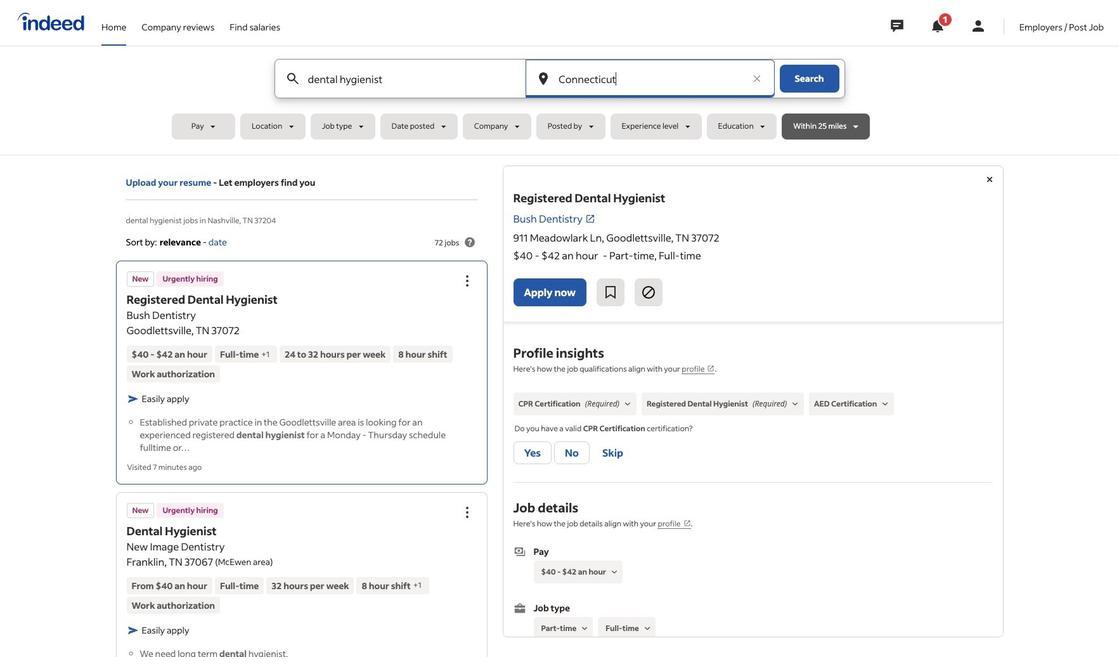 Task type: vqa. For each thing, say whether or not it's contained in the screenshot.
Job actions for Associate Portfolio Manager - Wealth Management is collapsed icon
no



Task type: locate. For each thing, give the bounding box(es) containing it.
1 horizontal spatial missing qualification image
[[790, 398, 801, 410]]

2 horizontal spatial missing preference image
[[642, 623, 653, 634]]

None search field
[[172, 59, 948, 145]]

0 horizontal spatial missing preference image
[[579, 623, 591, 634]]

missing preference image
[[609, 567, 620, 578], [579, 623, 591, 634], [642, 623, 653, 634]]

clear location input image
[[751, 72, 763, 85]]

messages unread count 0 image
[[889, 13, 906, 39]]

1 missing qualification image from the left
[[622, 398, 634, 410]]

profile (opens in a new window) image
[[708, 365, 715, 372]]

help icon image
[[462, 235, 477, 250]]

0 horizontal spatial missing qualification image
[[622, 398, 634, 410]]

2 horizontal spatial missing qualification image
[[880, 398, 891, 410]]

job preferences (opens in a new window) image
[[683, 520, 691, 527]]

bush dentistry (opens in a new tab) image
[[585, 214, 596, 224]]

missing qualification image
[[622, 398, 634, 410], [790, 398, 801, 410], [880, 398, 891, 410]]

job actions for registered dental hygienist is collapsed image
[[460, 274, 475, 289]]

job actions for dental hygienist is collapsed image
[[460, 505, 475, 520]]



Task type: describe. For each thing, give the bounding box(es) containing it.
not interested image
[[641, 285, 656, 300]]

1 horizontal spatial missing preference image
[[609, 567, 620, 578]]

close job details image
[[982, 172, 997, 187]]

Edit location text field
[[556, 60, 744, 98]]

save this job image
[[603, 285, 618, 300]]

3 missing qualification image from the left
[[880, 398, 891, 410]]

search: Job title, keywords, or company text field
[[305, 60, 504, 98]]

2 missing qualification image from the left
[[790, 398, 801, 410]]

account image
[[971, 18, 986, 34]]



